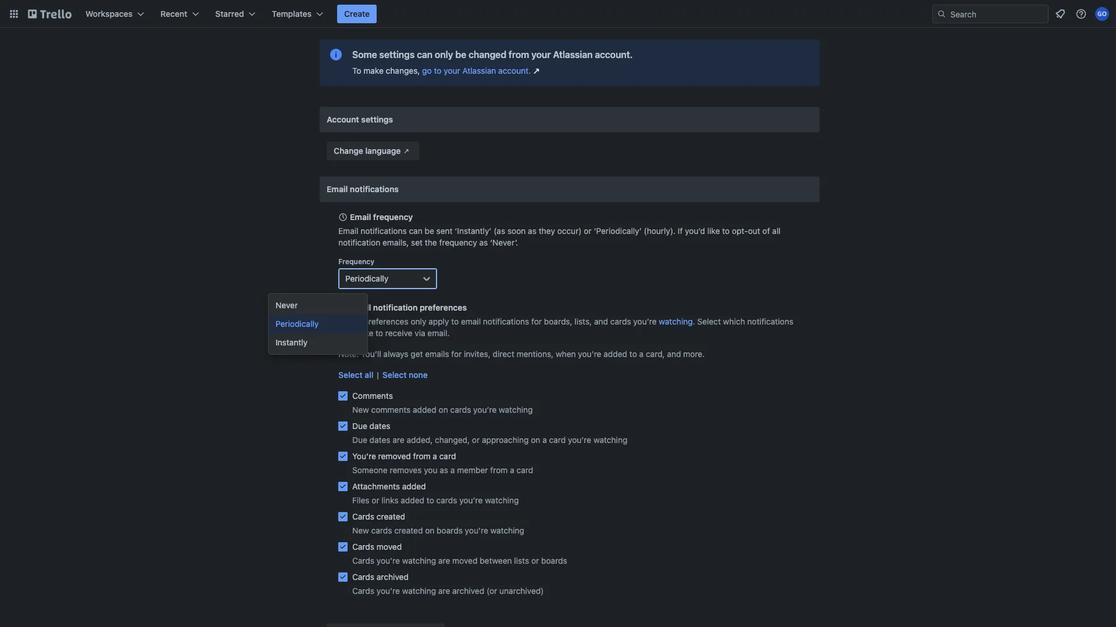 Task type: describe. For each thing, give the bounding box(es) containing it.
always
[[383, 350, 408, 359]]

open information menu image
[[1075, 8, 1087, 20]]

changed
[[469, 49, 506, 60]]

watching link
[[659, 317, 693, 327]]

due dates are added, changed, or approaching on a card you're watching
[[352, 436, 627, 445]]

set
[[411, 238, 423, 248]]

lists,
[[575, 317, 592, 327]]

between
[[480, 557, 512, 566]]

workspaces
[[85, 9, 133, 19]]

0 vertical spatial created
[[377, 512, 405, 522]]

dates for due dates
[[370, 422, 390, 431]]

invites,
[[464, 350, 491, 359]]

1 vertical spatial created
[[394, 526, 423, 536]]

account settings
[[327, 115, 393, 124]]

1 vertical spatial your
[[444, 66, 460, 76]]

new cards created on boards you're watching
[[352, 526, 524, 536]]

or down attachments
[[372, 496, 379, 506]]

removed
[[378, 452, 411, 462]]

on for cards
[[439, 405, 448, 415]]

comments
[[371, 405, 411, 415]]

a up the you on the bottom left
[[433, 452, 437, 462]]

email notifications can be sent 'instantly' (as soon as they occur) or 'periodically' (hourly). if you'd like to opt-out of all notification emails, set the frequency as 'never'.
[[338, 226, 781, 248]]

these
[[338, 317, 361, 327]]

0 vertical spatial archived
[[377, 573, 409, 582]]

cards you're watching are moved between lists or boards
[[352, 557, 567, 566]]

are for cards moved
[[438, 557, 450, 566]]

cards down someone removes you as a member from a card
[[436, 496, 457, 506]]

note:
[[338, 350, 359, 359]]

card,
[[646, 350, 665, 359]]

1 vertical spatial card
[[439, 452, 456, 462]]

soon
[[507, 226, 526, 236]]

a right 'approaching' on the left bottom
[[542, 436, 547, 445]]

0 vertical spatial only
[[435, 49, 453, 60]]

out
[[748, 226, 760, 236]]

2 horizontal spatial card
[[549, 436, 566, 445]]

1 vertical spatial all
[[365, 371, 373, 380]]

templates
[[272, 9, 312, 19]]

1 horizontal spatial select
[[382, 371, 407, 380]]

1 vertical spatial archived
[[452, 587, 484, 596]]

create button
[[337, 5, 377, 23]]

recent
[[160, 9, 187, 19]]

the
[[425, 238, 437, 248]]

0 horizontal spatial moved
[[377, 543, 402, 552]]

language
[[365, 146, 401, 156]]

sent
[[436, 226, 453, 236]]

if
[[678, 226, 683, 236]]

cards archived
[[352, 573, 409, 582]]

cards up changed, in the left of the page
[[450, 405, 471, 415]]

you'd inside email notifications can be sent 'instantly' (as soon as they occur) or 'periodically' (hourly). if you'd like to opt-out of all notification emails, set the frequency as 'never'.
[[685, 226, 705, 236]]

notifications inside email notifications can be sent 'instantly' (as soon as they occur) or 'periodically' (hourly). if you'd like to opt-out of all notification emails, set the frequency as 'never'.
[[361, 226, 407, 236]]

due dates
[[352, 422, 390, 431]]

added down removes
[[402, 482, 426, 492]]

they
[[539, 226, 555, 236]]

member
[[457, 466, 488, 476]]

1 horizontal spatial moved
[[452, 557, 478, 566]]

approaching
[[482, 436, 529, 445]]

you're
[[352, 452, 376, 462]]

sm image
[[401, 145, 412, 157]]

email for email notifications
[[327, 185, 348, 194]]

cards you're watching are archived (or unarchived)
[[352, 587, 544, 596]]

or right lists
[[531, 557, 539, 566]]

removes
[[390, 466, 422, 476]]

due for due dates are added, changed, or approaching on a card you're watching
[[352, 436, 367, 445]]

never
[[276, 301, 298, 310]]

change language link
[[327, 142, 419, 160]]

added up added,
[[413, 405, 436, 415]]

new comments added on cards you're watching
[[352, 405, 533, 415]]

comments
[[352, 392, 393, 401]]

added,
[[407, 436, 433, 445]]

'periodically'
[[594, 226, 642, 236]]

attachments added
[[352, 482, 426, 492]]

you'll
[[361, 350, 381, 359]]

recent button
[[153, 5, 206, 23]]

(as
[[494, 226, 505, 236]]

note: you'll always get emails for invites, direct mentions, when you're added to a card, and more.
[[338, 350, 705, 359]]

.
[[693, 317, 695, 327]]

some settings can only be changed from your atlassian account.
[[352, 49, 633, 60]]

of
[[762, 226, 770, 236]]

. select which notifications you'd like to receive via email.
[[338, 317, 793, 338]]

1 horizontal spatial account.
[[595, 49, 633, 60]]

1 vertical spatial as
[[479, 238, 488, 248]]

you'd inside . select which notifications you'd like to receive via email.
[[338, 329, 359, 338]]

like inside . select which notifications you'd like to receive via email.
[[361, 329, 373, 338]]

1 vertical spatial for
[[451, 350, 462, 359]]

Search field
[[946, 5, 1048, 23]]

workspaces button
[[78, 5, 151, 23]]

0 vertical spatial frequency
[[373, 212, 413, 222]]

email.
[[427, 329, 450, 338]]

0 vertical spatial atlassian
[[553, 49, 593, 60]]

'instantly'
[[455, 226, 491, 236]]

someone
[[352, 466, 388, 476]]

cards right lists,
[[610, 317, 631, 327]]

1 horizontal spatial card
[[517, 466, 533, 476]]

links
[[382, 496, 399, 506]]

0 horizontal spatial preferences
[[364, 317, 408, 327]]

these preferences only apply to email notifications for boards, lists, and cards you're watching
[[338, 317, 693, 327]]

to left the card,
[[629, 350, 637, 359]]

new for new cards created on boards you're watching
[[352, 526, 369, 536]]

change language
[[334, 146, 401, 156]]

apply
[[429, 317, 449, 327]]

be inside email notifications can be sent 'instantly' (as soon as they occur) or 'periodically' (hourly). if you'd like to opt-out of all notification emails, set the frequency as 'never'.
[[425, 226, 434, 236]]

1 vertical spatial from
[[413, 452, 431, 462]]

direct
[[493, 350, 514, 359]]

emails
[[425, 350, 449, 359]]

changed,
[[435, 436, 470, 445]]

|
[[377, 371, 379, 380]]

0 horizontal spatial as
[[440, 466, 448, 476]]

0 horizontal spatial periodically
[[276, 319, 319, 329]]

email for email notification preferences
[[350, 303, 371, 313]]

cards for cards created
[[352, 512, 374, 522]]

none
[[409, 371, 428, 380]]

you
[[424, 466, 437, 476]]

instantly
[[276, 338, 308, 348]]

from for changed
[[509, 49, 529, 60]]

a left the card,
[[639, 350, 644, 359]]

notifications inside . select which notifications you'd like to receive via email.
[[747, 317, 793, 327]]

changes,
[[386, 66, 420, 76]]

email frequency
[[350, 212, 413, 222]]

starred button
[[208, 5, 263, 23]]

1 vertical spatial notification
[[373, 303, 418, 313]]

dates for due dates are added, changed, or approaching on a card you're watching
[[370, 436, 390, 445]]

2 horizontal spatial on
[[531, 436, 540, 445]]

receive
[[385, 329, 412, 338]]



Task type: locate. For each thing, give the bounding box(es) containing it.
select right |
[[382, 371, 407, 380]]

1 horizontal spatial on
[[439, 405, 448, 415]]

mentions,
[[517, 350, 553, 359]]

added left the card,
[[604, 350, 627, 359]]

0 horizontal spatial like
[[361, 329, 373, 338]]

and
[[594, 317, 608, 327], [667, 350, 681, 359]]

frequency down sent
[[439, 238, 477, 248]]

0 horizontal spatial for
[[451, 350, 462, 359]]

(or
[[487, 587, 497, 596]]

0 horizontal spatial on
[[425, 526, 434, 536]]

are up removed
[[393, 436, 404, 445]]

1 vertical spatial dates
[[370, 436, 390, 445]]

1 vertical spatial account.
[[498, 66, 531, 76]]

or right the occur)
[[584, 226, 592, 236]]

or inside email notifications can be sent 'instantly' (as soon as they occur) or 'periodically' (hourly). if you'd like to opt-out of all notification emails, set the frequency as 'never'.
[[584, 226, 592, 236]]

or right changed, in the left of the page
[[472, 436, 480, 445]]

to down the you on the bottom left
[[427, 496, 434, 506]]

0 vertical spatial from
[[509, 49, 529, 60]]

1 vertical spatial like
[[361, 329, 373, 338]]

create
[[344, 9, 370, 19]]

select all | select none
[[338, 371, 428, 380]]

0 horizontal spatial only
[[411, 317, 426, 327]]

as down 'instantly' on the top left
[[479, 238, 488, 248]]

be up the
[[425, 226, 434, 236]]

email
[[461, 317, 481, 327]]

cards
[[352, 512, 374, 522], [352, 543, 374, 552], [352, 557, 374, 566], [352, 573, 374, 582], [352, 587, 374, 596]]

email notifications
[[327, 185, 399, 194]]

1 vertical spatial atlassian
[[462, 66, 496, 76]]

0 vertical spatial due
[[352, 422, 367, 431]]

card right 'approaching' on the left bottom
[[549, 436, 566, 445]]

0 vertical spatial account.
[[595, 49, 633, 60]]

email up 'frequency'
[[338, 226, 358, 236]]

new
[[352, 405, 369, 415], [352, 526, 369, 536]]

notifications up the direct
[[483, 317, 529, 327]]

0 vertical spatial be
[[455, 49, 466, 60]]

2 due from the top
[[352, 436, 367, 445]]

notifications right which
[[747, 317, 793, 327]]

0 horizontal spatial account.
[[498, 66, 531, 76]]

atlassian
[[553, 49, 593, 60], [462, 66, 496, 76]]

account
[[327, 115, 359, 124]]

you're removed from a card
[[352, 452, 456, 462]]

lists
[[514, 557, 529, 566]]

1 vertical spatial preferences
[[364, 317, 408, 327]]

1 horizontal spatial for
[[531, 317, 542, 327]]

(hourly).
[[644, 226, 676, 236]]

frequency
[[338, 258, 374, 266]]

1 cards from the top
[[352, 512, 374, 522]]

from down added,
[[413, 452, 431, 462]]

0 vertical spatial you'd
[[685, 226, 705, 236]]

watching
[[659, 317, 693, 327], [499, 405, 533, 415], [594, 436, 627, 445], [485, 496, 519, 506], [490, 526, 524, 536], [402, 557, 436, 566], [402, 587, 436, 596]]

2 vertical spatial card
[[517, 466, 533, 476]]

change
[[334, 146, 363, 156]]

files or links added to cards you're watching
[[352, 496, 519, 506]]

like down these
[[361, 329, 373, 338]]

email up these
[[350, 303, 371, 313]]

1 new from the top
[[352, 405, 369, 415]]

1 vertical spatial due
[[352, 436, 367, 445]]

0 vertical spatial and
[[594, 317, 608, 327]]

cards for cards you're watching are archived (or unarchived)
[[352, 587, 374, 596]]

notifications down email frequency
[[361, 226, 407, 236]]

card up someone removes you as a member from a card
[[439, 452, 456, 462]]

boards up cards you're watching are moved between lists or boards
[[437, 526, 463, 536]]

select down note:
[[338, 371, 363, 380]]

1 due from the top
[[352, 422, 367, 431]]

cards down the cards created
[[371, 526, 392, 536]]

select
[[697, 317, 721, 327], [338, 371, 363, 380], [382, 371, 407, 380]]

only
[[435, 49, 453, 60], [411, 317, 426, 327]]

preferences up apply at bottom
[[420, 303, 467, 313]]

0 horizontal spatial you'd
[[338, 329, 359, 338]]

for left boards, in the bottom of the page
[[531, 317, 542, 327]]

1 horizontal spatial frequency
[[439, 238, 477, 248]]

settings up change language link
[[361, 115, 393, 124]]

2 vertical spatial on
[[425, 526, 434, 536]]

be up go to your atlassian account.
[[455, 49, 466, 60]]

all inside email notifications can be sent 'instantly' (as soon as they occur) or 'periodically' (hourly). if you'd like to opt-out of all notification emails, set the frequency as 'never'.
[[772, 226, 781, 236]]

0 horizontal spatial card
[[439, 452, 456, 462]]

and right the card,
[[667, 350, 681, 359]]

2 vertical spatial from
[[490, 466, 508, 476]]

like inside email notifications can be sent 'instantly' (as soon as they occur) or 'periodically' (hourly). if you'd like to opt-out of all notification emails, set the frequency as 'never'.
[[707, 226, 720, 236]]

can inside email notifications can be sent 'instantly' (as soon as they occur) or 'periodically' (hourly). if you'd like to opt-out of all notification emails, set the frequency as 'never'.
[[409, 226, 422, 236]]

cards for cards archived
[[352, 573, 374, 582]]

to inside go to your atlassian account. link
[[434, 66, 441, 76]]

moved left the between
[[452, 557, 478, 566]]

templates button
[[265, 5, 330, 23]]

0 vertical spatial settings
[[379, 49, 415, 60]]

0 vertical spatial notification
[[338, 238, 380, 248]]

1 vertical spatial settings
[[361, 115, 393, 124]]

cards
[[610, 317, 631, 327], [450, 405, 471, 415], [436, 496, 457, 506], [371, 526, 392, 536]]

or
[[584, 226, 592, 236], [472, 436, 480, 445], [372, 496, 379, 506], [531, 557, 539, 566]]

to right go
[[434, 66, 441, 76]]

moved
[[377, 543, 402, 552], [452, 557, 478, 566]]

select all button
[[338, 370, 373, 381]]

1 horizontal spatial as
[[479, 238, 488, 248]]

0 horizontal spatial boards
[[437, 526, 463, 536]]

3 cards from the top
[[352, 557, 374, 566]]

'never'.
[[490, 238, 518, 248]]

new down the cards created
[[352, 526, 369, 536]]

from right member
[[490, 466, 508, 476]]

atlassian down primary element
[[553, 49, 593, 60]]

and right lists,
[[594, 317, 608, 327]]

your down primary element
[[531, 49, 551, 60]]

to left opt-
[[722, 226, 730, 236]]

2 vertical spatial as
[[440, 466, 448, 476]]

starred
[[215, 9, 244, 19]]

to left email
[[451, 317, 459, 327]]

0 horizontal spatial and
[[594, 317, 608, 327]]

0 vertical spatial for
[[531, 317, 542, 327]]

to inside . select which notifications you'd like to receive via email.
[[376, 329, 383, 338]]

select inside . select which notifications you'd like to receive via email.
[[697, 317, 721, 327]]

0 vertical spatial on
[[439, 405, 448, 415]]

1 vertical spatial frequency
[[439, 238, 477, 248]]

email down email notifications on the top left of the page
[[350, 212, 371, 222]]

all right of
[[772, 226, 781, 236]]

1 vertical spatial on
[[531, 436, 540, 445]]

0 vertical spatial moved
[[377, 543, 402, 552]]

1 horizontal spatial and
[[667, 350, 681, 359]]

1 horizontal spatial your
[[531, 49, 551, 60]]

like left opt-
[[707, 226, 720, 236]]

cards for cards moved
[[352, 543, 374, 552]]

are up cards you're watching are archived (or unarchived)
[[438, 557, 450, 566]]

2 new from the top
[[352, 526, 369, 536]]

0 horizontal spatial your
[[444, 66, 460, 76]]

1 vertical spatial moved
[[452, 557, 478, 566]]

1 horizontal spatial periodically
[[345, 274, 388, 284]]

to make changes,
[[352, 66, 422, 76]]

as left they
[[528, 226, 537, 236]]

occur)
[[557, 226, 582, 236]]

1 vertical spatial and
[[667, 350, 681, 359]]

0 vertical spatial new
[[352, 405, 369, 415]]

files
[[352, 496, 369, 506]]

notifications up email frequency
[[350, 185, 399, 194]]

search image
[[937, 9, 946, 19]]

can
[[417, 49, 433, 60], [409, 226, 422, 236]]

select right '.'
[[697, 317, 721, 327]]

new down comments
[[352, 405, 369, 415]]

go to your atlassian account. link
[[422, 65, 542, 77]]

frequency up emails,
[[373, 212, 413, 222]]

cards created
[[352, 512, 405, 522]]

all
[[772, 226, 781, 236], [365, 371, 373, 380]]

1 horizontal spatial be
[[455, 49, 466, 60]]

1 dates from the top
[[370, 422, 390, 431]]

1 vertical spatial only
[[411, 317, 426, 327]]

0 notifications image
[[1053, 7, 1067, 21]]

be
[[455, 49, 466, 60], [425, 226, 434, 236]]

2 vertical spatial are
[[438, 587, 450, 596]]

to inside email notifications can be sent 'instantly' (as soon as they occur) or 'periodically' (hourly). if you'd like to opt-out of all notification emails, set the frequency as 'never'.
[[722, 226, 730, 236]]

moved up cards archived
[[377, 543, 402, 552]]

1 vertical spatial periodically
[[276, 319, 319, 329]]

card down 'approaching' on the left bottom
[[517, 466, 533, 476]]

created
[[377, 512, 405, 522], [394, 526, 423, 536]]

attachments
[[352, 482, 400, 492]]

only up go to your atlassian account.
[[435, 49, 453, 60]]

can for notifications
[[409, 226, 422, 236]]

0 horizontal spatial from
[[413, 452, 431, 462]]

from right changed
[[509, 49, 529, 60]]

gary orlando (garyorlando) image
[[1095, 7, 1109, 21]]

1 vertical spatial new
[[352, 526, 369, 536]]

1 vertical spatial be
[[425, 226, 434, 236]]

dates down the due dates
[[370, 436, 390, 445]]

as
[[528, 226, 537, 236], [479, 238, 488, 248], [440, 466, 448, 476]]

on down the files or links added to cards you're watching
[[425, 526, 434, 536]]

you're
[[633, 317, 657, 327], [578, 350, 601, 359], [473, 405, 497, 415], [568, 436, 591, 445], [459, 496, 483, 506], [465, 526, 488, 536], [377, 557, 400, 566], [377, 587, 400, 596]]

a down 'approaching' on the left bottom
[[510, 466, 514, 476]]

1 horizontal spatial archived
[[452, 587, 484, 596]]

archived
[[377, 573, 409, 582], [452, 587, 484, 596]]

0 vertical spatial preferences
[[420, 303, 467, 313]]

0 vertical spatial card
[[549, 436, 566, 445]]

opt-
[[732, 226, 748, 236]]

5 cards from the top
[[352, 587, 374, 596]]

can up set at the left top of page
[[409, 226, 422, 236]]

cards for cards you're watching are moved between lists or boards
[[352, 557, 374, 566]]

4 cards from the top
[[352, 573, 374, 582]]

for right emails
[[451, 350, 462, 359]]

your right go
[[444, 66, 460, 76]]

due for due dates
[[352, 422, 367, 431]]

0 vertical spatial can
[[417, 49, 433, 60]]

all left |
[[365, 371, 373, 380]]

to left receive
[[376, 329, 383, 338]]

0 vertical spatial dates
[[370, 422, 390, 431]]

2 horizontal spatial from
[[509, 49, 529, 60]]

you'd down these
[[338, 329, 359, 338]]

are down cards you're watching are moved between lists or boards
[[438, 587, 450, 596]]

settings for account
[[361, 115, 393, 124]]

added right links
[[401, 496, 424, 506]]

settings up changes,
[[379, 49, 415, 60]]

0 horizontal spatial be
[[425, 226, 434, 236]]

are for cards archived
[[438, 587, 450, 596]]

dates down comments
[[370, 422, 390, 431]]

created down links
[[377, 512, 405, 522]]

archived down "cards moved" at the bottom
[[377, 573, 409, 582]]

only up via
[[411, 317, 426, 327]]

2 cards from the top
[[352, 543, 374, 552]]

notifications
[[350, 185, 399, 194], [361, 226, 407, 236], [483, 317, 529, 327], [747, 317, 793, 327]]

emails,
[[383, 238, 409, 248]]

archived left (or
[[452, 587, 484, 596]]

0 vertical spatial boards
[[437, 526, 463, 536]]

2 dates from the top
[[370, 436, 390, 445]]

email notification preferences
[[350, 303, 467, 313]]

as right the you on the bottom left
[[440, 466, 448, 476]]

from for member
[[490, 466, 508, 476]]

your
[[531, 49, 551, 60], [444, 66, 460, 76]]

can up go
[[417, 49, 433, 60]]

2 horizontal spatial select
[[697, 317, 721, 327]]

0 vertical spatial periodically
[[345, 274, 388, 284]]

primary element
[[0, 0, 1116, 28]]

from
[[509, 49, 529, 60], [413, 452, 431, 462], [490, 466, 508, 476]]

boards,
[[544, 317, 572, 327]]

created down the cards created
[[394, 526, 423, 536]]

1 vertical spatial you'd
[[338, 329, 359, 338]]

on up changed, in the left of the page
[[439, 405, 448, 415]]

back to home image
[[28, 5, 71, 23]]

which
[[723, 317, 745, 327]]

when
[[556, 350, 576, 359]]

0 horizontal spatial all
[[365, 371, 373, 380]]

can for settings
[[417, 49, 433, 60]]

0 horizontal spatial select
[[338, 371, 363, 380]]

go
[[422, 66, 432, 76]]

0 horizontal spatial atlassian
[[462, 66, 496, 76]]

on right 'approaching' on the left bottom
[[531, 436, 540, 445]]

on for boards
[[425, 526, 434, 536]]

go to your atlassian account.
[[422, 66, 531, 76]]

someone removes you as a member from a card
[[352, 466, 533, 476]]

notification inside email notifications can be sent 'instantly' (as soon as they occur) or 'periodically' (hourly). if you'd like to opt-out of all notification emails, set the frequency as 'never'.
[[338, 238, 380, 248]]

email for email notifications can be sent 'instantly' (as soon as they occur) or 'periodically' (hourly). if you'd like to opt-out of all notification emails, set the frequency as 'never'.
[[338, 226, 358, 236]]

1 vertical spatial are
[[438, 557, 450, 566]]

due
[[352, 422, 367, 431], [352, 436, 367, 445]]

1 vertical spatial can
[[409, 226, 422, 236]]

settings for some
[[379, 49, 415, 60]]

1 horizontal spatial you'd
[[685, 226, 705, 236]]

boards right lists
[[541, 557, 567, 566]]

you'd right if at the top
[[685, 226, 705, 236]]

1 vertical spatial boards
[[541, 557, 567, 566]]

atlassian down changed
[[462, 66, 496, 76]]

email down change
[[327, 185, 348, 194]]

periodically down 'frequency'
[[345, 274, 388, 284]]

1 horizontal spatial from
[[490, 466, 508, 476]]

periodically up instantly in the bottom of the page
[[276, 319, 319, 329]]

for
[[531, 317, 542, 327], [451, 350, 462, 359]]

0 vertical spatial are
[[393, 436, 404, 445]]

preferences up receive
[[364, 317, 408, 327]]

frequency inside email notifications can be sent 'instantly' (as soon as they occur) or 'periodically' (hourly). if you'd like to opt-out of all notification emails, set the frequency as 'never'.
[[439, 238, 477, 248]]

1 horizontal spatial boards
[[541, 557, 567, 566]]

0 vertical spatial your
[[531, 49, 551, 60]]

0 vertical spatial as
[[528, 226, 537, 236]]

notification up receive
[[373, 303, 418, 313]]

a left member
[[450, 466, 455, 476]]

get
[[411, 350, 423, 359]]

select none button
[[382, 370, 428, 381]]

on
[[439, 405, 448, 415], [531, 436, 540, 445], [425, 526, 434, 536]]

new for new comments added on cards you're watching
[[352, 405, 369, 415]]

0 horizontal spatial archived
[[377, 573, 409, 582]]

1 horizontal spatial only
[[435, 49, 453, 60]]

email inside email notifications can be sent 'instantly' (as soon as they occur) or 'periodically' (hourly). if you'd like to opt-out of all notification emails, set the frequency as 'never'.
[[338, 226, 358, 236]]

1 horizontal spatial preferences
[[420, 303, 467, 313]]

email for email frequency
[[350, 212, 371, 222]]

notification up 'frequency'
[[338, 238, 380, 248]]

0 vertical spatial like
[[707, 226, 720, 236]]

to
[[352, 66, 361, 76]]



Task type: vqa. For each thing, say whether or not it's contained in the screenshot.
Apple in the Board name text box
no



